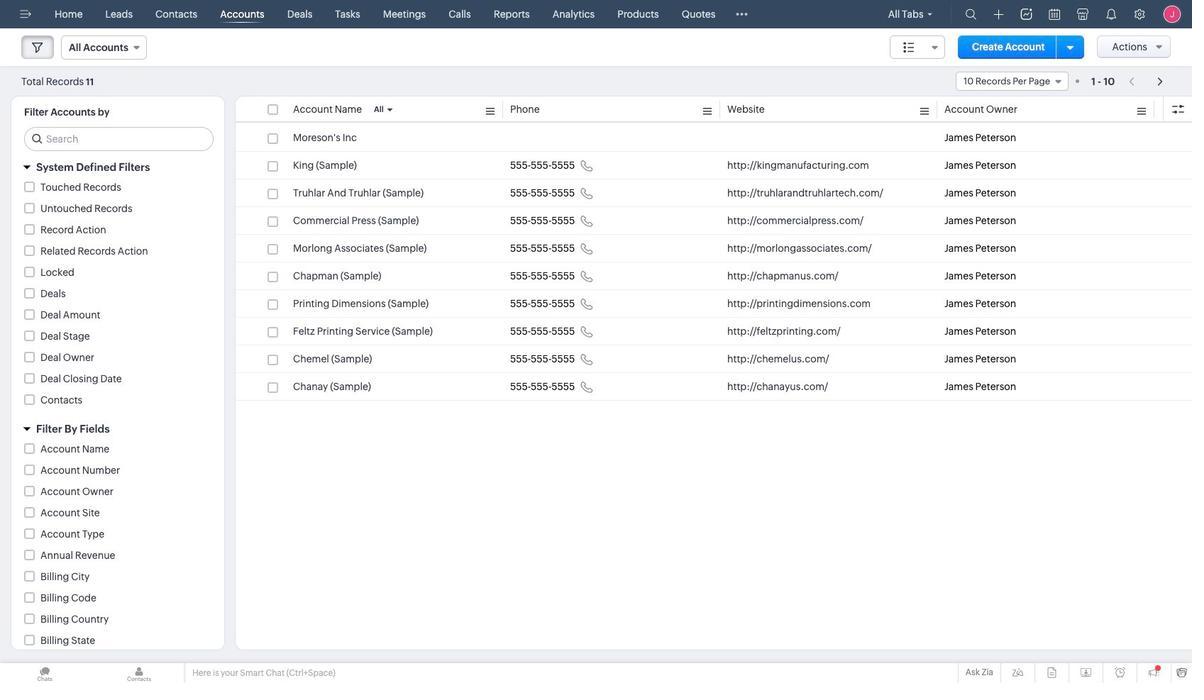 Task type: vqa. For each thing, say whether or not it's contained in the screenshot.
IS
no



Task type: describe. For each thing, give the bounding box(es) containing it.
quick actions image
[[994, 9, 1004, 20]]

contacts image
[[94, 664, 184, 683]]

sales motivator image
[[1021, 9, 1032, 20]]

marketplace image
[[1077, 9, 1089, 20]]

chats image
[[0, 664, 89, 683]]



Task type: locate. For each thing, give the bounding box(es) containing it.
configure settings image
[[1134, 9, 1145, 20]]

search image
[[966, 9, 977, 20]]

notifications image
[[1106, 9, 1117, 20]]

calendar image
[[1049, 9, 1060, 20]]



